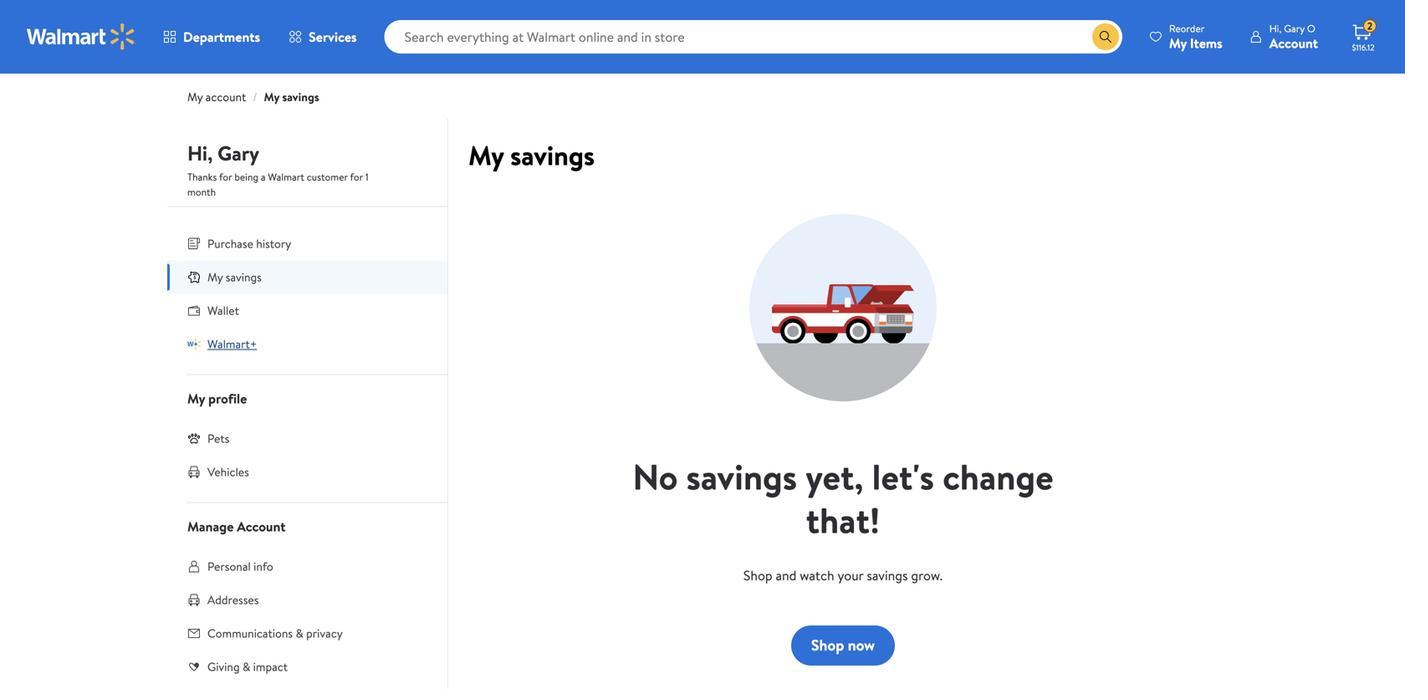 Task type: locate. For each thing, give the bounding box(es) containing it.
2 vertical spatial icon image
[[187, 432, 201, 445]]

manage
[[187, 518, 234, 536]]

0 horizontal spatial account
[[237, 518, 286, 536]]

0 horizontal spatial gary
[[218, 139, 259, 167]]

2 icon image from the top
[[187, 337, 201, 351]]

search icon image
[[1099, 30, 1113, 44]]

gary up being
[[218, 139, 259, 167]]

items
[[1191, 34, 1223, 52]]

being
[[235, 170, 259, 184]]

icon image
[[187, 271, 201, 284], [187, 337, 201, 351], [187, 432, 201, 445]]

personal
[[208, 559, 251, 575]]

services button
[[275, 17, 371, 57]]

addresses link
[[167, 584, 448, 617]]

shop left the and
[[744, 566, 773, 585]]

savings inside no savings yet, let's change that!
[[687, 452, 798, 501]]

icon image inside the walmart+ link
[[187, 337, 201, 351]]

& right giving
[[243, 659, 250, 675]]

account
[[206, 89, 246, 105]]

shop
[[744, 566, 773, 585], [812, 635, 845, 656]]

hi, left o
[[1270, 21, 1282, 36]]

0 horizontal spatial hi,
[[187, 139, 213, 167]]

0 vertical spatial my savings
[[469, 137, 595, 174]]

1 horizontal spatial for
[[350, 170, 363, 184]]

1 icon image from the top
[[187, 271, 201, 284]]

0 vertical spatial hi,
[[1270, 21, 1282, 36]]

services
[[309, 28, 357, 46]]

1 horizontal spatial account
[[1270, 34, 1319, 52]]

my inside reorder my items
[[1170, 34, 1187, 52]]

shop left now
[[812, 635, 845, 656]]

my savings link right /
[[264, 89, 319, 105]]

profile
[[208, 390, 247, 408]]

hi, inside hi, gary o account
[[1270, 21, 1282, 36]]

shop for shop now
[[812, 635, 845, 656]]

1 vertical spatial gary
[[218, 139, 259, 167]]

1 horizontal spatial shop
[[812, 635, 845, 656]]

1 vertical spatial account
[[237, 518, 286, 536]]

0 vertical spatial my savings link
[[264, 89, 319, 105]]

&
[[296, 625, 304, 642], [243, 659, 250, 675]]

personal info link
[[167, 550, 448, 584]]

0 vertical spatial &
[[296, 625, 304, 642]]

1 vertical spatial &
[[243, 659, 250, 675]]

for left being
[[219, 170, 232, 184]]

account left $116.12
[[1270, 34, 1319, 52]]

1 vertical spatial hi,
[[187, 139, 213, 167]]

grow.
[[912, 566, 943, 585]]

0 horizontal spatial &
[[243, 659, 250, 675]]

yet,
[[806, 452, 864, 501]]

1 vertical spatial my savings link
[[167, 261, 448, 294]]

0 horizontal spatial my savings
[[208, 269, 262, 285]]

0 vertical spatial gary
[[1285, 21, 1305, 36]]

icon image for walmart+
[[187, 337, 201, 351]]

vehicles
[[208, 464, 249, 480]]

1
[[366, 170, 369, 184]]

hi,
[[1270, 21, 1282, 36], [187, 139, 213, 167]]

1 horizontal spatial my savings
[[469, 137, 595, 174]]

1 vertical spatial my savings
[[208, 269, 262, 285]]

gary inside hi, gary o account
[[1285, 21, 1305, 36]]

for
[[219, 170, 232, 184], [350, 170, 363, 184]]

hi, gary link
[[187, 139, 259, 174]]

1 vertical spatial icon image
[[187, 337, 201, 351]]

& left privacy
[[296, 625, 304, 642]]

gary left o
[[1285, 21, 1305, 36]]

communications & privacy link
[[167, 617, 448, 651]]

my savings link
[[264, 89, 319, 105], [167, 261, 448, 294]]

hi, inside hi, gary thanks for being a walmart customer for 1 month
[[187, 139, 213, 167]]

for left 1
[[350, 170, 363, 184]]

gary for account
[[1285, 21, 1305, 36]]

info
[[254, 559, 273, 575]]

3 icon image from the top
[[187, 432, 201, 445]]

gary inside hi, gary thanks for being a walmart customer for 1 month
[[218, 139, 259, 167]]

customer
[[307, 170, 348, 184]]

account
[[1270, 34, 1319, 52], [237, 518, 286, 536]]

0 vertical spatial account
[[1270, 34, 1319, 52]]

1 horizontal spatial gary
[[1285, 21, 1305, 36]]

purchase
[[208, 236, 253, 252]]

my
[[1170, 34, 1187, 52], [187, 89, 203, 105], [264, 89, 280, 105], [469, 137, 504, 174], [208, 269, 223, 285], [187, 390, 205, 408]]

hi, up thanks
[[187, 139, 213, 167]]

addresses
[[208, 592, 259, 608]]

purchase history
[[208, 236, 291, 252]]

my savings
[[469, 137, 595, 174], [208, 269, 262, 285]]

account up info
[[237, 518, 286, 536]]

1 vertical spatial shop
[[812, 635, 845, 656]]

now
[[848, 635, 875, 656]]

pets
[[208, 431, 230, 447]]

month
[[187, 185, 216, 199]]

icon image inside pets link
[[187, 432, 201, 445]]

my savings link down history
[[167, 261, 448, 294]]

1 horizontal spatial hi,
[[1270, 21, 1282, 36]]

vehicles link
[[167, 456, 448, 489]]

0 horizontal spatial shop
[[744, 566, 773, 585]]

manage account
[[187, 518, 286, 536]]

my account / my savings
[[187, 89, 319, 105]]

0 horizontal spatial for
[[219, 170, 232, 184]]

let's
[[872, 452, 935, 501]]

0 vertical spatial icon image
[[187, 271, 201, 284]]

1 horizontal spatial &
[[296, 625, 304, 642]]

savings
[[282, 89, 319, 105], [510, 137, 595, 174], [226, 269, 262, 285], [687, 452, 798, 501], [867, 566, 908, 585]]

shop inside button
[[812, 635, 845, 656]]

0 vertical spatial shop
[[744, 566, 773, 585]]

reorder
[[1170, 21, 1205, 36]]

shop and watch your savings grow.
[[744, 566, 943, 585]]

icon image for my savings
[[187, 271, 201, 284]]

hi, for thanks for being a walmart customer for 1 month
[[187, 139, 213, 167]]

gary
[[1285, 21, 1305, 36], [218, 139, 259, 167]]



Task type: vqa. For each thing, say whether or not it's contained in the screenshot.
No savings yet, let's change that!
yes



Task type: describe. For each thing, give the bounding box(es) containing it.
& for giving
[[243, 659, 250, 675]]

shop now
[[812, 635, 875, 656]]

reorder my items
[[1170, 21, 1223, 52]]

1 for from the left
[[219, 170, 232, 184]]

privacy
[[306, 625, 343, 642]]

walmart
[[268, 170, 305, 184]]

watch
[[800, 566, 835, 585]]

/
[[253, 89, 257, 105]]

giving & impact
[[208, 659, 288, 675]]

Walmart Site-Wide search field
[[385, 20, 1123, 54]]

wallet
[[208, 302, 239, 319]]

shop for shop and watch your savings grow.
[[744, 566, 773, 585]]

icon image for pets
[[187, 432, 201, 445]]

wallet link
[[167, 294, 448, 328]]

thanks
[[187, 170, 217, 184]]

communications
[[208, 625, 293, 642]]

a
[[261, 170, 266, 184]]

personal info
[[208, 559, 273, 575]]

giving & impact link
[[167, 651, 448, 684]]

gary for for
[[218, 139, 259, 167]]

2
[[1368, 19, 1373, 33]]

and
[[776, 566, 797, 585]]

2 for from the left
[[350, 170, 363, 184]]

walmart+
[[208, 336, 257, 352]]

o
[[1308, 21, 1316, 36]]

history
[[256, 236, 291, 252]]

pets link
[[167, 422, 448, 456]]

departments button
[[149, 17, 275, 57]]

hi, for account
[[1270, 21, 1282, 36]]

walmart+ link
[[167, 328, 448, 361]]

no savings yet, let's change that!
[[633, 452, 1054, 545]]

shop now button
[[791, 626, 895, 666]]

hi, gary o account
[[1270, 21, 1319, 52]]

communications & privacy
[[208, 625, 343, 642]]

Search search field
[[385, 20, 1123, 54]]

purchase history link
[[167, 227, 448, 261]]

that!
[[806, 496, 881, 545]]

walmart image
[[27, 23, 136, 50]]

no
[[633, 452, 678, 501]]

giving
[[208, 659, 240, 675]]

impact
[[253, 659, 288, 675]]

my profile
[[187, 390, 247, 408]]

hi, gary thanks for being a walmart customer for 1 month
[[187, 139, 369, 199]]

& for communications
[[296, 625, 304, 642]]

my account link
[[187, 89, 246, 105]]

departments
[[183, 28, 260, 46]]

$116.12
[[1353, 42, 1375, 53]]

change
[[943, 452, 1054, 501]]

your
[[838, 566, 864, 585]]



